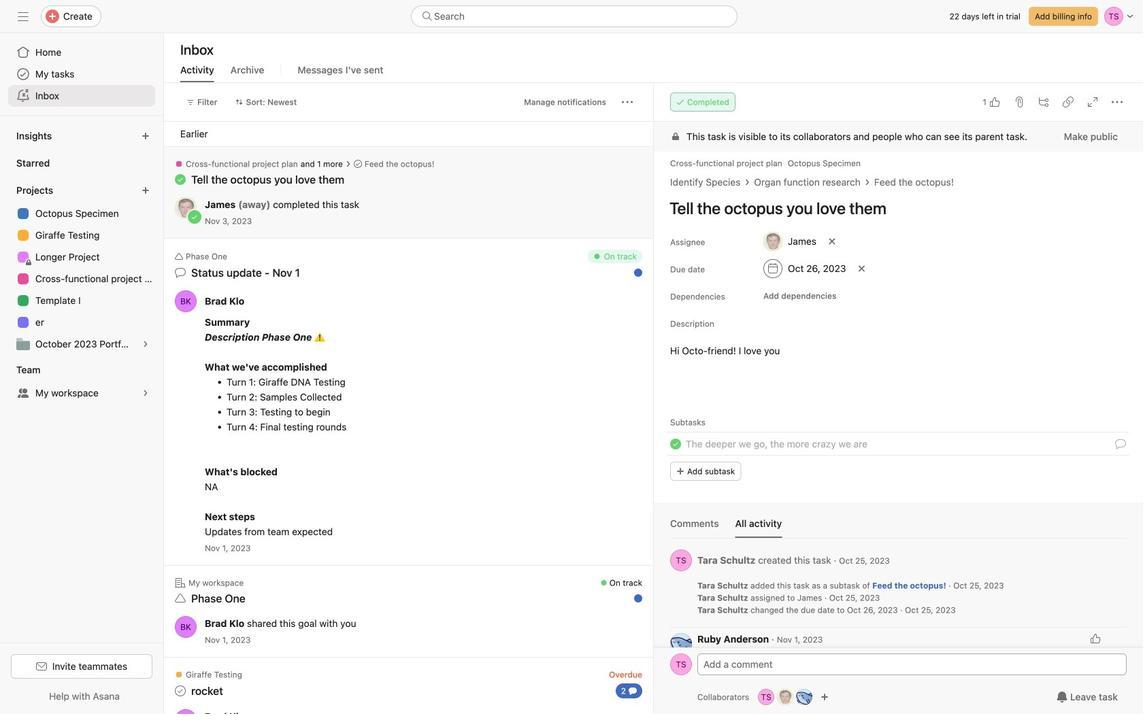 Task type: describe. For each thing, give the bounding box(es) containing it.
archive notification image
[[627, 582, 638, 593]]

⚠️ image
[[314, 332, 325, 343]]

0 likes. click to like this task comment image
[[1090, 634, 1101, 644]]

more actions for this task image
[[1112, 97, 1123, 108]]

see details, my workspace image
[[142, 389, 150, 397]]

add to bookmarks image for archive notification image at the bottom of page
[[606, 582, 617, 593]]

archive notifications image
[[627, 674, 638, 685]]

copy task link image
[[1063, 97, 1074, 108]]

hide sidebar image
[[18, 11, 29, 22]]

remove assignee image
[[828, 238, 836, 246]]

global element
[[0, 33, 163, 115]]

teams element
[[0, 358, 163, 407]]

completed image
[[668, 436, 684, 453]]

clear due date image
[[858, 265, 866, 273]]

1 open user profile image from the top
[[670, 634, 692, 655]]

1 vertical spatial open user profile image
[[670, 550, 692, 572]]

2 vertical spatial open user profile image
[[175, 617, 197, 638]]

archive notification image
[[627, 255, 638, 265]]

Task Name text field
[[661, 193, 1127, 224]]

1 like. click to like this task image
[[990, 97, 1000, 108]]



Task type: vqa. For each thing, say whether or not it's contained in the screenshot.
2nd template i link from the top of the page
no



Task type: locate. For each thing, give the bounding box(es) containing it.
status update icon image
[[175, 267, 186, 278]]

attachments: add a file to this task, tell the octopus you love them image
[[1014, 97, 1025, 108]]

1 vertical spatial add to bookmarks image
[[606, 582, 617, 593]]

1 add to bookmarks image from the top
[[606, 255, 617, 265]]

full screen image
[[1088, 97, 1098, 108]]

add or remove collaborators image
[[758, 689, 775, 706], [796, 689, 813, 706], [821, 693, 829, 702]]

0 horizontal spatial more actions image
[[584, 255, 595, 265]]

leftcount image
[[629, 687, 637, 696]]

new project or portfolio image
[[142, 186, 150, 195]]

open user profile image
[[175, 291, 197, 312], [670, 550, 692, 572], [175, 617, 197, 638]]

0 comments. click to go to subtask details and comments image
[[1115, 439, 1126, 450]]

add to bookmarks image left archive notification icon
[[606, 255, 617, 265]]

1 horizontal spatial add or remove collaborators image
[[796, 689, 813, 706]]

3 add to bookmarks image from the top
[[606, 674, 617, 685]]

main content
[[654, 122, 1143, 712]]

1 horizontal spatial more actions image
[[622, 97, 633, 108]]

projects element
[[0, 178, 163, 358]]

add to bookmarks image left archive notification image at the bottom of page
[[606, 582, 617, 593]]

2 vertical spatial add to bookmarks image
[[606, 674, 617, 685]]

add to bookmarks image left archive notifications image
[[606, 674, 617, 685]]

sort: newest image
[[235, 98, 243, 106]]

add subtask image
[[1039, 97, 1049, 108]]

2 open user profile image from the top
[[670, 654, 692, 676]]

tab list inside 'tell the octopus you love them' "dialog"
[[670, 517, 1127, 539]]

0 vertical spatial add to bookmarks image
[[606, 255, 617, 265]]

open user profile image
[[670, 634, 692, 655], [670, 654, 692, 676]]

0 vertical spatial open user profile image
[[175, 291, 197, 312]]

add to bookmarks image for archive notification icon
[[606, 255, 617, 265]]

more actions image
[[622, 97, 633, 108], [584, 255, 595, 265]]

see details, october 2023 portfolio image
[[142, 340, 150, 348]]

new insights image
[[142, 132, 150, 140]]

0 horizontal spatial add or remove collaborators image
[[758, 689, 775, 706]]

add to bookmarks image
[[606, 255, 617, 265], [606, 582, 617, 593], [606, 674, 617, 685]]

tell the octopus you love them dialog
[[654, 83, 1143, 715]]

list item
[[654, 432, 1143, 457]]

Task Name text field
[[686, 437, 868, 452]]

2 horizontal spatial add or remove collaborators image
[[821, 693, 829, 702]]

1 vertical spatial more actions image
[[584, 255, 595, 265]]

Completed checkbox
[[668, 436, 684, 453]]

2 add to bookmarks image from the top
[[606, 582, 617, 593]]

tab list
[[670, 517, 1127, 539]]

list box
[[411, 5, 738, 27]]

0 vertical spatial more actions image
[[622, 97, 633, 108]]



